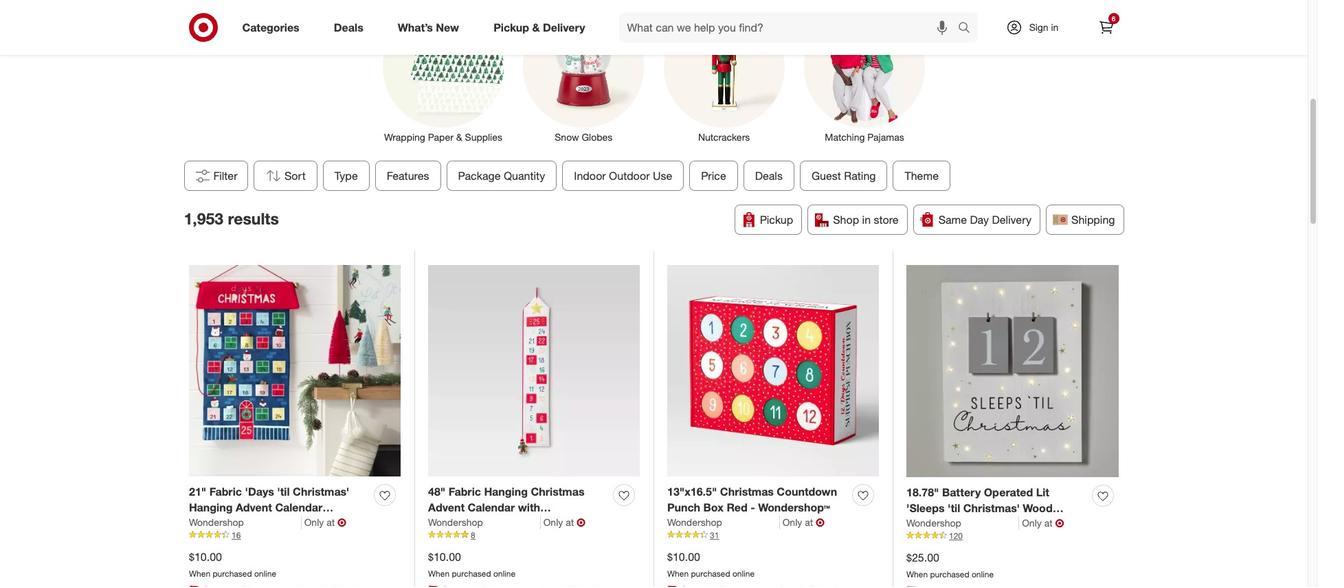 Task type: locate. For each thing, give the bounding box(es) containing it.
What can we help you find? suggestions appear below search field
[[619, 12, 961, 43]]

purchased down '16'
[[213, 569, 252, 579]]

fabric
[[209, 485, 242, 499], [449, 485, 481, 499]]

matching pajamas link
[[795, 4, 935, 144]]

christmas up with
[[531, 485, 585, 499]]

1 horizontal spatial 'til
[[948, 502, 961, 515]]

&
[[532, 20, 540, 34], [456, 131, 462, 143]]

nutcrackers
[[698, 131, 750, 143]]

1 vertical spatial in
[[862, 213, 871, 227]]

1 vertical spatial sign
[[970, 517, 993, 531]]

6
[[1112, 14, 1116, 23]]

8 link
[[428, 530, 640, 542]]

wondershop link
[[189, 516, 302, 530], [428, 516, 541, 530], [667, 516, 780, 530], [907, 517, 1020, 530]]

sort
[[284, 169, 305, 183]]

21" fabric 'days 'til christmas' hanging advent calendar blue/red - wondershop™ image
[[189, 265, 401, 477], [189, 265, 401, 477]]

when down gingerbread
[[428, 569, 450, 579]]

0 vertical spatial &
[[532, 20, 540, 34]]

$10.00 when purchased online down '16'
[[189, 551, 276, 579]]

2 horizontal spatial $10.00
[[667, 551, 700, 564]]

when
[[189, 569, 210, 579], [428, 569, 450, 579], [667, 569, 689, 579], [907, 570, 928, 580]]

only down wood at the bottom right of page
[[1022, 517, 1042, 529]]

theme
[[905, 169, 939, 183]]

wondershop up 8
[[428, 517, 483, 528]]

deals up pickup button
[[755, 169, 783, 183]]

when for 21" fabric 'days 'til christmas' hanging advent calendar blue/red - wondershop™
[[189, 569, 210, 579]]

calendar up man
[[468, 501, 515, 515]]

13"x16.5" christmas countdown punch box red - wondershop™ image
[[667, 265, 879, 477], [667, 265, 879, 477]]

0 vertical spatial countdown
[[777, 485, 837, 499]]

0 horizontal spatial 'til
[[277, 485, 290, 499]]

calendar up 16 link
[[275, 501, 323, 515]]

wondershop
[[189, 517, 244, 528], [428, 517, 483, 528], [667, 517, 722, 528], [907, 517, 962, 529]]

3 $10.00 from the left
[[667, 551, 700, 564]]

¬ for 21" fabric 'days 'til christmas' hanging advent calendar blue/red - wondershop™
[[338, 516, 347, 530]]

0 horizontal spatial hanging
[[189, 501, 233, 515]]

8
[[471, 530, 475, 541]]

0 horizontal spatial pickup
[[494, 20, 529, 34]]

1 horizontal spatial delivery
[[992, 213, 1032, 227]]

0 vertical spatial in
[[1051, 21, 1059, 33]]

wondershop™
[[758, 501, 830, 515], [248, 517, 320, 530], [428, 532, 500, 546], [907, 533, 979, 547]]

at up 16 link
[[327, 517, 335, 528]]

hanging
[[484, 485, 528, 499], [189, 501, 233, 515]]

fabric right 48"
[[449, 485, 481, 499]]

1 vertical spatial deals
[[755, 169, 783, 183]]

when down blue/red
[[189, 569, 210, 579]]

delivery inside button
[[992, 213, 1032, 227]]

same
[[939, 213, 967, 227]]

0 vertical spatial hanging
[[484, 485, 528, 499]]

outdoor
[[609, 169, 650, 183]]

wrapping paper & supplies
[[384, 131, 502, 143]]

only at ¬
[[304, 516, 347, 530], [544, 516, 586, 530], [783, 516, 825, 530], [1022, 517, 1064, 530]]

0 horizontal spatial delivery
[[543, 20, 585, 34]]

48" fabric hanging christmas advent calendar with gingerbread man counter white - wondershop™
[[428, 485, 605, 546]]

when down $25.00 at the bottom right of the page
[[907, 570, 928, 580]]

purchased inside $25.00 when purchased online
[[930, 570, 970, 580]]

wondershop down 'sleeps
[[907, 517, 962, 529]]

sign in link
[[994, 12, 1080, 43]]

2 horizontal spatial $10.00 when purchased online
[[667, 551, 755, 579]]

wondershop for red
[[667, 517, 722, 528]]

only for advent
[[304, 517, 324, 528]]

$10.00 down gingerbread
[[428, 551, 461, 564]]

snow globes link
[[514, 4, 654, 144]]

0 horizontal spatial christmas
[[531, 485, 585, 499]]

wondershop down 'punch' at the bottom right
[[667, 517, 722, 528]]

sign left 6 link
[[1029, 21, 1049, 33]]

¬
[[338, 516, 347, 530], [577, 516, 586, 530], [816, 516, 825, 530], [1056, 517, 1064, 530]]

wondershop link up 31
[[667, 516, 780, 530]]

advent
[[236, 501, 272, 515], [428, 501, 465, 515]]

when inside $25.00 when purchased online
[[907, 570, 928, 580]]

only up 16 link
[[304, 517, 324, 528]]

cream
[[996, 517, 1031, 531]]

1 advent from the left
[[236, 501, 272, 515]]

search button
[[952, 12, 985, 45]]

0 horizontal spatial advent
[[236, 501, 272, 515]]

1 horizontal spatial christmas'
[[964, 502, 1020, 515]]

advent inside 21" fabric 'days 'til christmas' hanging advent calendar blue/red - wondershop™
[[236, 501, 272, 515]]

0 vertical spatial delivery
[[543, 20, 585, 34]]

wondershop link for red
[[667, 516, 780, 530]]

matching
[[825, 131, 865, 143]]

- down wood at the bottom right of page
[[1034, 517, 1039, 531]]

only
[[304, 517, 324, 528], [544, 517, 563, 528], [783, 517, 802, 528], [1022, 517, 1042, 529]]

wondershop link for hanging
[[189, 516, 302, 530]]

only for christmas'
[[1022, 517, 1042, 529]]

delivery for pickup & delivery
[[543, 20, 585, 34]]

wondershop™ inside 48" fabric hanging christmas advent calendar with gingerbread man counter white - wondershop™
[[428, 532, 500, 546]]

0 horizontal spatial $10.00 when purchased online
[[189, 551, 276, 579]]

wondershop link up '16'
[[189, 516, 302, 530]]

0 horizontal spatial christmas'
[[293, 485, 349, 499]]

1 horizontal spatial christmas
[[720, 485, 774, 499]]

delivery
[[543, 20, 585, 34], [992, 213, 1032, 227]]

online for calendar
[[254, 569, 276, 579]]

1 horizontal spatial $10.00
[[428, 551, 461, 564]]

deals inside button
[[755, 169, 783, 183]]

1 vertical spatial delivery
[[992, 213, 1032, 227]]

1 horizontal spatial $10.00 when purchased online
[[428, 551, 516, 579]]

pickup inside button
[[760, 213, 793, 227]]

16
[[232, 530, 241, 541]]

new
[[436, 20, 459, 34]]

1 $10.00 from the left
[[189, 551, 222, 564]]

online inside $25.00 when purchased online
[[972, 570, 994, 580]]

price
[[701, 169, 726, 183]]

48" fabric hanging christmas advent calendar with gingerbread man counter white - wondershop™ image
[[428, 265, 640, 477], [428, 265, 640, 477]]

pickup & delivery link
[[482, 12, 603, 43]]

operated
[[984, 486, 1033, 500]]

wondershop link up 120
[[907, 517, 1020, 530]]

$10.00 down 'punch' at the bottom right
[[667, 551, 700, 564]]

wondershop up '16'
[[189, 517, 244, 528]]

red
[[727, 501, 748, 515]]

at up 31 link
[[805, 517, 813, 528]]

1 fabric from the left
[[209, 485, 242, 499]]

fabric inside 48" fabric hanging christmas advent calendar with gingerbread man counter white - wondershop™
[[449, 485, 481, 499]]

hanging inside 48" fabric hanging christmas advent calendar with gingerbread man counter white - wondershop™
[[484, 485, 528, 499]]

globes
[[582, 131, 613, 143]]

1 horizontal spatial in
[[1051, 21, 1059, 33]]

advent down 'days
[[236, 501, 272, 515]]

battery
[[942, 486, 981, 500]]

wondershop™ inside 21" fabric 'days 'til christmas' hanging advent calendar blue/red - wondershop™
[[248, 517, 320, 530]]

0 horizontal spatial countdown
[[777, 485, 837, 499]]

1 horizontal spatial calendar
[[468, 501, 515, 515]]

0 horizontal spatial deals
[[334, 20, 363, 34]]

'til right 'days
[[277, 485, 290, 499]]

0 vertical spatial pickup
[[494, 20, 529, 34]]

online
[[254, 569, 276, 579], [493, 569, 516, 579], [733, 569, 755, 579], [972, 570, 994, 580]]

rating
[[844, 169, 876, 183]]

advent down 48"
[[428, 501, 465, 515]]

1 vertical spatial countdown
[[907, 517, 967, 531]]

countdown inside 18.78" battery operated lit 'sleeps 'til christmas' wood countdown sign cream - wondershop™
[[907, 517, 967, 531]]

0 horizontal spatial $10.00
[[189, 551, 222, 564]]

in left 6 link
[[1051, 21, 1059, 33]]

fabric right 21"
[[209, 485, 242, 499]]

deals left what's on the left of page
[[334, 20, 363, 34]]

deals for deals link
[[334, 20, 363, 34]]

purchased down $25.00 at the bottom right of the page
[[930, 570, 970, 580]]

shop in store
[[833, 213, 899, 227]]

deals button
[[743, 161, 794, 191]]

'til inside 21" fabric 'days 'til christmas' hanging advent calendar blue/red - wondershop™
[[277, 485, 290, 499]]

online down 16 link
[[254, 569, 276, 579]]

$25.00 when purchased online
[[907, 551, 994, 580]]

¬ for 18.78" battery operated lit 'sleeps 'til christmas' wood countdown sign cream - wondershop™
[[1056, 517, 1064, 530]]

wondershop for calendar
[[428, 517, 483, 528]]

'til inside 18.78" battery operated lit 'sleeps 'til christmas' wood countdown sign cream - wondershop™
[[948, 502, 961, 515]]

2 calendar from the left
[[468, 501, 515, 515]]

wondershop link up 8
[[428, 516, 541, 530]]

0 vertical spatial sign
[[1029, 21, 1049, 33]]

countdown up 31 link
[[777, 485, 837, 499]]

in left store
[[862, 213, 871, 227]]

at down wood at the bottom right of page
[[1045, 517, 1053, 529]]

christmas up "red"
[[720, 485, 774, 499]]

at for 13"x16.5" christmas countdown punch box red - wondershop™
[[805, 517, 813, 528]]

1 christmas from the left
[[531, 485, 585, 499]]

0 horizontal spatial &
[[456, 131, 462, 143]]

2 fabric from the left
[[449, 485, 481, 499]]

1 horizontal spatial countdown
[[907, 517, 967, 531]]

wondershop link for calendar
[[428, 516, 541, 530]]

wondershop™ inside 13"x16.5" christmas countdown punch box red - wondershop™
[[758, 501, 830, 515]]

hanging inside 21" fabric 'days 'til christmas' hanging advent calendar blue/red - wondershop™
[[189, 501, 233, 515]]

$10.00 down blue/red
[[189, 551, 222, 564]]

2 christmas from the left
[[720, 485, 774, 499]]

fabric inside 21" fabric 'days 'til christmas' hanging advent calendar blue/red - wondershop™
[[209, 485, 242, 499]]

in inside button
[[862, 213, 871, 227]]

1 horizontal spatial pickup
[[760, 213, 793, 227]]

in for shop
[[862, 213, 871, 227]]

sign right 120
[[970, 517, 993, 531]]

1 calendar from the left
[[275, 501, 323, 515]]

store
[[874, 213, 899, 227]]

christmas' inside 21" fabric 'days 'til christmas' hanging advent calendar blue/red - wondershop™
[[293, 485, 349, 499]]

christmas' up 16 link
[[293, 485, 349, 499]]

- right blue/red
[[240, 517, 245, 530]]

1 horizontal spatial advent
[[428, 501, 465, 515]]

results
[[228, 209, 279, 228]]

- right white
[[601, 517, 605, 530]]

'til down battery
[[948, 502, 961, 515]]

deals
[[334, 20, 363, 34], [755, 169, 783, 183]]

only up 31 link
[[783, 517, 802, 528]]

18.78" battery operated lit 'sleeps 'til christmas' wood countdown sign cream - wondershop™ image
[[907, 265, 1119, 477], [907, 265, 1119, 477]]

purchased down 8
[[452, 569, 491, 579]]

deals for deals button
[[755, 169, 783, 183]]

13"x16.5"
[[667, 485, 717, 499]]

1 vertical spatial 'til
[[948, 502, 961, 515]]

1 horizontal spatial sign
[[1029, 21, 1049, 33]]

hanging up with
[[484, 485, 528, 499]]

0 vertical spatial deals
[[334, 20, 363, 34]]

quantity
[[504, 169, 545, 183]]

0 vertical spatial christmas'
[[293, 485, 349, 499]]

guest rating
[[811, 169, 876, 183]]

online down 8 link
[[493, 569, 516, 579]]

countdown down 'sleeps
[[907, 517, 967, 531]]

2 $10.00 from the left
[[428, 551, 461, 564]]

1 horizontal spatial deals
[[755, 169, 783, 183]]

$10.00 when purchased online down 8
[[428, 551, 516, 579]]

at right 'counter'
[[566, 517, 574, 528]]

counter
[[522, 517, 565, 530]]

pickup down deals button
[[760, 213, 793, 227]]

16 link
[[189, 530, 401, 542]]

hanging up blue/red
[[189, 501, 233, 515]]

shop in store button
[[808, 205, 908, 235]]

$10.00 when purchased online for man
[[428, 551, 516, 579]]

countdown inside 13"x16.5" christmas countdown punch box red - wondershop™
[[777, 485, 837, 499]]

purchased down 31
[[691, 569, 730, 579]]

2 advent from the left
[[428, 501, 465, 515]]

$10.00
[[189, 551, 222, 564], [428, 551, 461, 564], [667, 551, 700, 564]]

'sleeps
[[907, 502, 945, 515]]

only at ¬ for 21" fabric 'days 'til christmas' hanging advent calendar blue/red - wondershop™
[[304, 516, 347, 530]]

guest rating button
[[800, 161, 887, 191]]

calendar
[[275, 501, 323, 515], [468, 501, 515, 515]]

2 $10.00 when purchased online from the left
[[428, 551, 516, 579]]

1 vertical spatial hanging
[[189, 501, 233, 515]]

nutcrackers link
[[654, 4, 795, 144]]

wondershop™ down gingerbread
[[428, 532, 500, 546]]

wood
[[1023, 502, 1053, 515]]

in
[[1051, 21, 1059, 33], [862, 213, 871, 227]]

wrapping paper & supplies link
[[373, 4, 514, 144]]

0 horizontal spatial fabric
[[209, 485, 242, 499]]

0 vertical spatial 'til
[[277, 485, 290, 499]]

advent inside 48" fabric hanging christmas advent calendar with gingerbread man counter white - wondershop™
[[428, 501, 465, 515]]

wondershop™ up 31 link
[[758, 501, 830, 515]]

pickup right new at the top of page
[[494, 20, 529, 34]]

0 horizontal spatial calendar
[[275, 501, 323, 515]]

1 vertical spatial &
[[456, 131, 462, 143]]

$10.00 when purchased online down 31
[[667, 551, 755, 579]]

'days
[[245, 485, 274, 499]]

3 $10.00 when purchased online from the left
[[667, 551, 755, 579]]

only up 8 link
[[544, 517, 563, 528]]

at
[[327, 517, 335, 528], [566, 517, 574, 528], [805, 517, 813, 528], [1045, 517, 1053, 529]]

0 horizontal spatial sign
[[970, 517, 993, 531]]

christmas' inside 18.78" battery operated lit 'sleeps 'til christmas' wood countdown sign cream - wondershop™
[[964, 502, 1020, 515]]

pickup & delivery
[[494, 20, 585, 34]]

features
[[387, 169, 429, 183]]

1 vertical spatial christmas'
[[964, 502, 1020, 515]]

1 $10.00 when purchased online from the left
[[189, 551, 276, 579]]

wondershop™ up $25.00 at the bottom right of the page
[[907, 533, 979, 547]]

sign
[[1029, 21, 1049, 33], [970, 517, 993, 531]]

christmas inside 13"x16.5" christmas countdown punch box red - wondershop™
[[720, 485, 774, 499]]

paper
[[428, 131, 454, 143]]

online down 120 link
[[972, 570, 994, 580]]

1 horizontal spatial &
[[532, 20, 540, 34]]

120 link
[[907, 530, 1119, 543]]

¬ for 48" fabric hanging christmas advent calendar with gingerbread man counter white - wondershop™
[[577, 516, 586, 530]]

1 horizontal spatial fabric
[[449, 485, 481, 499]]

online down 31 link
[[733, 569, 755, 579]]

0 horizontal spatial in
[[862, 213, 871, 227]]

christmas
[[531, 485, 585, 499], [720, 485, 774, 499]]

1 horizontal spatial hanging
[[484, 485, 528, 499]]

48" fabric hanging christmas advent calendar with gingerbread man counter white - wondershop™ link
[[428, 485, 608, 546]]

1 vertical spatial pickup
[[760, 213, 793, 227]]

- right "red"
[[751, 501, 755, 515]]

wondershop for 'til
[[907, 517, 962, 529]]

when down 'punch' at the bottom right
[[667, 569, 689, 579]]

christmas' down operated
[[964, 502, 1020, 515]]

wondershop™ down 'days
[[248, 517, 320, 530]]

$10.00 for 48" fabric hanging christmas advent calendar with gingerbread man counter white - wondershop™
[[428, 551, 461, 564]]



Task type: vqa. For each thing, say whether or not it's contained in the screenshot.
$18.99 when purchased online in the left of the page
no



Task type: describe. For each thing, give the bounding box(es) containing it.
supplies
[[465, 131, 502, 143]]

indoor outdoor use button
[[562, 161, 684, 191]]

shipping button
[[1046, 205, 1124, 235]]

fabric for hanging
[[209, 485, 242, 499]]

use
[[653, 169, 672, 183]]

only at ¬ for 48" fabric hanging christmas advent calendar with gingerbread man counter white - wondershop™
[[544, 516, 586, 530]]

what's new link
[[386, 12, 476, 43]]

120
[[949, 531, 963, 541]]

¬ for 13"x16.5" christmas countdown punch box red - wondershop™
[[816, 516, 825, 530]]

only for -
[[783, 517, 802, 528]]

lit
[[1036, 486, 1050, 500]]

31
[[710, 530, 719, 541]]

1,953
[[184, 209, 223, 228]]

- inside 13"x16.5" christmas countdown punch box red - wondershop™
[[751, 501, 755, 515]]

with
[[518, 501, 540, 515]]

theme button
[[893, 161, 950, 191]]

guest
[[811, 169, 841, 183]]

$10.00 when purchased online for blue/red
[[189, 551, 276, 579]]

package
[[458, 169, 500, 183]]

snow
[[555, 131, 579, 143]]

pickup for pickup
[[760, 213, 793, 227]]

categories link
[[231, 12, 317, 43]]

sign inside 18.78" battery operated lit 'sleeps 'til christmas' wood countdown sign cream - wondershop™
[[970, 517, 993, 531]]

6 link
[[1091, 12, 1121, 43]]

$25.00
[[907, 551, 940, 565]]

categories
[[242, 20, 300, 34]]

filter button
[[184, 161, 248, 191]]

christmas inside 48" fabric hanging christmas advent calendar with gingerbread man counter white - wondershop™
[[531, 485, 585, 499]]

same day delivery
[[939, 213, 1032, 227]]

box
[[704, 501, 724, 515]]

search
[[952, 22, 985, 35]]

package quantity button
[[446, 161, 557, 191]]

18.78" battery operated lit 'sleeps 'til christmas' wood countdown sign cream - wondershop™
[[907, 486, 1053, 547]]

blue/red
[[189, 517, 237, 530]]

same day delivery button
[[913, 205, 1041, 235]]

pickup button
[[735, 205, 802, 235]]

21" fabric 'days 'til christmas' hanging advent calendar blue/red - wondershop™
[[189, 485, 349, 530]]

snow globes
[[555, 131, 613, 143]]

features button
[[375, 161, 441, 191]]

what's
[[398, 20, 433, 34]]

calendar inside 21" fabric 'days 'til christmas' hanging advent calendar blue/red - wondershop™
[[275, 501, 323, 515]]

at for 48" fabric hanging christmas advent calendar with gingerbread man counter white - wondershop™
[[566, 517, 574, 528]]

in for sign
[[1051, 21, 1059, 33]]

wondershop link for 'til
[[907, 517, 1020, 530]]

sign in
[[1029, 21, 1059, 33]]

what's new
[[398, 20, 459, 34]]

fabric for calendar
[[449, 485, 481, 499]]

- inside 48" fabric hanging christmas advent calendar with gingerbread man counter white - wondershop™
[[601, 517, 605, 530]]

13"x16.5" christmas countdown punch box red - wondershop™
[[667, 485, 837, 515]]

wondershop™ inside 18.78" battery operated lit 'sleeps 'til christmas' wood countdown sign cream - wondershop™
[[907, 533, 979, 547]]

shop
[[833, 213, 859, 227]]

delivery for same day delivery
[[992, 213, 1032, 227]]

filter
[[213, 169, 238, 183]]

punch
[[667, 501, 701, 515]]

only for with
[[544, 517, 563, 528]]

21" fabric 'days 'til christmas' hanging advent calendar blue/red - wondershop™ link
[[189, 485, 368, 530]]

wondershop for hanging
[[189, 517, 244, 528]]

purchased for red
[[691, 569, 730, 579]]

when for 13"x16.5" christmas countdown punch box red - wondershop™
[[667, 569, 689, 579]]

purchased for 'til
[[930, 570, 970, 580]]

indoor outdoor use
[[574, 169, 672, 183]]

18.78"
[[907, 486, 939, 500]]

day
[[970, 213, 989, 227]]

online for wondershop™
[[733, 569, 755, 579]]

21"
[[189, 485, 206, 499]]

online for wood
[[972, 570, 994, 580]]

white
[[568, 517, 598, 530]]

purchased for hanging
[[213, 569, 252, 579]]

wrapping
[[384, 131, 425, 143]]

gingerbread
[[428, 517, 494, 530]]

pickup for pickup & delivery
[[494, 20, 529, 34]]

only at ¬ for 13"x16.5" christmas countdown punch box red - wondershop™
[[783, 516, 825, 530]]

type
[[334, 169, 358, 183]]

18.78" battery operated lit 'sleeps 'til christmas' wood countdown sign cream - wondershop™ link
[[907, 485, 1087, 547]]

package quantity
[[458, 169, 545, 183]]

- inside 18.78" battery operated lit 'sleeps 'til christmas' wood countdown sign cream - wondershop™
[[1034, 517, 1039, 531]]

when for 18.78" battery operated lit 'sleeps 'til christmas' wood countdown sign cream - wondershop™
[[907, 570, 928, 580]]

pajamas
[[868, 131, 904, 143]]

indoor
[[574, 169, 606, 183]]

13"x16.5" christmas countdown punch box red - wondershop™ link
[[667, 485, 847, 516]]

- inside 21" fabric 'days 'til christmas' hanging advent calendar blue/red - wondershop™
[[240, 517, 245, 530]]

matching pajamas
[[825, 131, 904, 143]]

purchased for calendar
[[452, 569, 491, 579]]

when for 48" fabric hanging christmas advent calendar with gingerbread man counter white - wondershop™
[[428, 569, 450, 579]]

price button
[[689, 161, 738, 191]]

at for 21" fabric 'days 'til christmas' hanging advent calendar blue/red - wondershop™
[[327, 517, 335, 528]]

only at ¬ for 18.78" battery operated lit 'sleeps 'til christmas' wood countdown sign cream - wondershop™
[[1022, 517, 1064, 530]]

$10.00 for 13"x16.5" christmas countdown punch box red - wondershop™
[[667, 551, 700, 564]]

man
[[497, 517, 519, 530]]

at for 18.78" battery operated lit 'sleeps 'til christmas' wood countdown sign cream - wondershop™
[[1045, 517, 1053, 529]]

48"
[[428, 485, 446, 499]]

type button
[[323, 161, 369, 191]]

31 link
[[667, 530, 879, 542]]

calendar inside 48" fabric hanging christmas advent calendar with gingerbread man counter white - wondershop™
[[468, 501, 515, 515]]

$10.00 for 21" fabric 'days 'til christmas' hanging advent calendar blue/red - wondershop™
[[189, 551, 222, 564]]

online for gingerbread
[[493, 569, 516, 579]]



